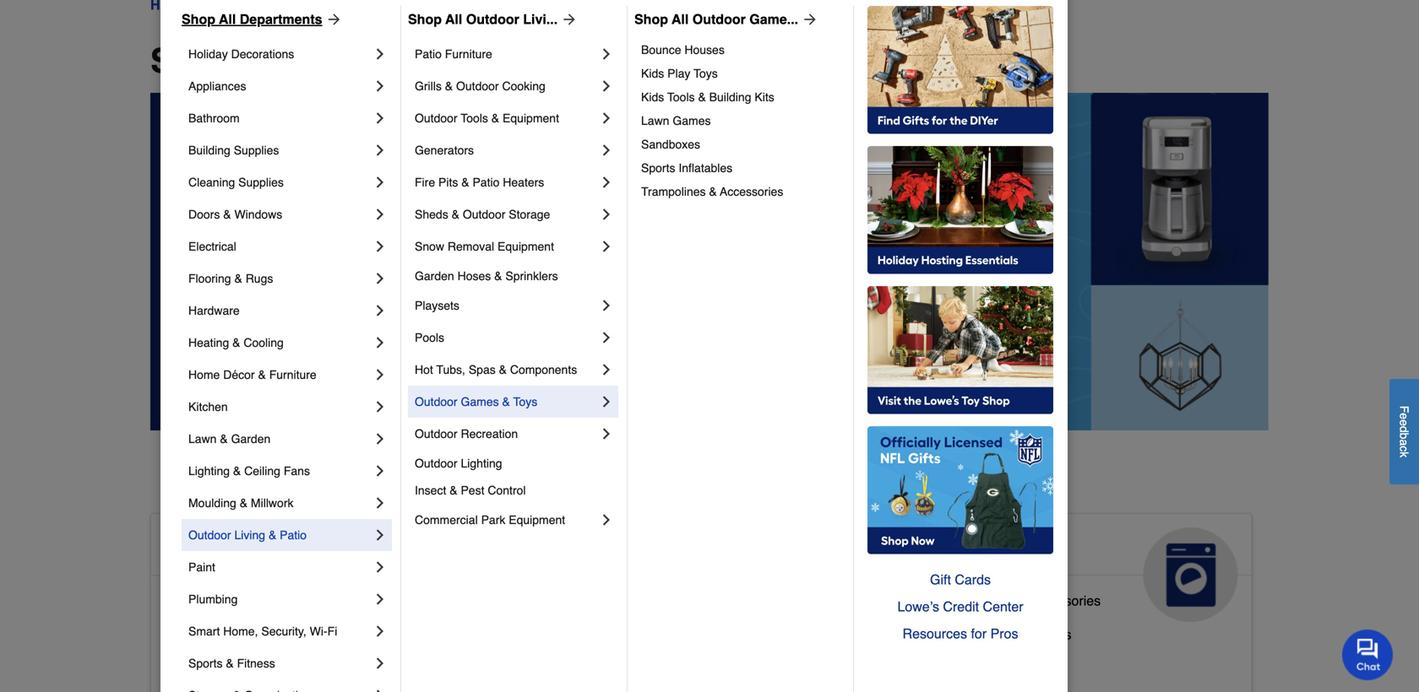 Task type: locate. For each thing, give the bounding box(es) containing it.
1 horizontal spatial shop
[[408, 11, 442, 27]]

0 vertical spatial lawn
[[641, 114, 670, 128]]

doors & windows link
[[188, 199, 372, 231]]

0 vertical spatial sports
[[641, 161, 676, 175]]

accessories up "chillers"
[[1029, 594, 1101, 609]]

gift cards link
[[868, 567, 1054, 594]]

f e e d b a c k button
[[1390, 379, 1420, 485]]

chevron right image for fire pits & patio heaters
[[598, 174, 615, 191]]

hot tubs, spas & components
[[415, 363, 577, 377]]

bathroom up building supplies
[[188, 112, 240, 125]]

2 arrow right image from the left
[[799, 11, 819, 28]]

1 horizontal spatial appliances
[[918, 535, 1044, 562]]

outdoor down moulding
[[188, 529, 231, 542]]

0 horizontal spatial arrow right image
[[322, 11, 343, 28]]

2 horizontal spatial patio
[[473, 176, 500, 189]]

2 vertical spatial supplies
[[601, 621, 653, 636]]

& left cooling
[[232, 336, 240, 350]]

chevron right image for electrical
[[372, 238, 389, 255]]

& right spas
[[499, 363, 507, 377]]

lighting up pest
[[461, 457, 502, 471]]

supplies up cleaning supplies
[[234, 144, 279, 157]]

all inside shop all departments link
[[219, 11, 236, 27]]

equipment
[[503, 112, 559, 125], [498, 240, 554, 253], [509, 514, 565, 527]]

bathroom up smart home, security, wi-fi
[[233, 594, 292, 609]]

fire pits & patio heaters link
[[415, 166, 598, 199]]

center
[[983, 600, 1024, 615]]

1 vertical spatial games
[[461, 395, 499, 409]]

kids up 'lawn games'
[[641, 90, 664, 104]]

all inside shop all outdoor livi... link
[[445, 11, 462, 27]]

lawn & garden link
[[188, 423, 372, 455]]

toys down houses on the top of page
[[694, 67, 718, 80]]

trampolines & accessories link
[[641, 180, 842, 204]]

home up kitchen
[[188, 368, 220, 382]]

0 vertical spatial toys
[[694, 67, 718, 80]]

& down grills & outdoor cooking link
[[492, 112, 500, 125]]

appliances
[[188, 79, 246, 93], [918, 535, 1044, 562]]

entry
[[233, 661, 265, 677]]

chevron right image for home décor & furniture
[[372, 367, 389, 384]]

chevron right image
[[372, 142, 389, 159], [598, 174, 615, 191], [372, 206, 389, 223], [372, 238, 389, 255], [598, 238, 615, 255], [372, 270, 389, 287], [598, 330, 615, 346], [372, 335, 389, 352], [372, 399, 389, 416], [598, 426, 615, 443], [372, 431, 389, 448], [372, 463, 389, 480], [372, 559, 389, 576], [372, 591, 389, 608], [372, 688, 389, 693]]

sports
[[641, 161, 676, 175], [188, 657, 223, 671]]

home
[[188, 368, 220, 382], [295, 535, 361, 562], [281, 661, 317, 677]]

bounce houses
[[641, 43, 725, 57]]

1 vertical spatial departments
[[296, 41, 502, 80]]

home down security,
[[281, 661, 317, 677]]

tools down grills & outdoor cooking
[[461, 112, 488, 125]]

0 horizontal spatial toys
[[513, 395, 538, 409]]

outdoor games & toys link
[[415, 386, 598, 418]]

chevron right image for generators
[[598, 142, 615, 159]]

chevron right image for playsets
[[598, 297, 615, 314]]

1 horizontal spatial sports
[[641, 161, 676, 175]]

e up 'b'
[[1398, 420, 1412, 427]]

1 vertical spatial equipment
[[498, 240, 554, 253]]

0 horizontal spatial building
[[188, 144, 231, 157]]

1 horizontal spatial lighting
[[461, 457, 502, 471]]

lawn up sandboxes
[[641, 114, 670, 128]]

0 horizontal spatial lawn
[[188, 433, 217, 446]]

4 accessible from the top
[[165, 661, 229, 677]]

garden hoses & sprinklers
[[415, 270, 558, 283]]

bathroom inside bathroom link
[[188, 112, 240, 125]]

livi...
[[523, 11, 558, 27]]

commercial park equipment
[[415, 514, 565, 527]]

shop for shop all outdoor game...
[[635, 11, 668, 27]]

all up bounce houses
[[672, 11, 689, 27]]

2 horizontal spatial furniture
[[670, 654, 724, 670]]

cleaning supplies
[[188, 176, 284, 189]]

arrow right image inside shop all departments link
[[322, 11, 343, 28]]

& down accessible bedroom "link"
[[226, 657, 234, 671]]

kitchen
[[188, 401, 228, 414]]

0 vertical spatial departments
[[240, 11, 322, 27]]

accessible for accessible home
[[165, 535, 288, 562]]

beverage & wine chillers link
[[918, 624, 1072, 657]]

0 vertical spatial kids
[[641, 67, 664, 80]]

2 vertical spatial equipment
[[509, 514, 565, 527]]

0 horizontal spatial appliances link
[[188, 70, 372, 102]]

moulding
[[188, 497, 236, 510]]

lighting
[[461, 457, 502, 471], [188, 465, 230, 478]]

shop all outdoor livi...
[[408, 11, 558, 27]]

kids down bounce
[[641, 67, 664, 80]]

1 vertical spatial sports
[[188, 657, 223, 671]]

shop up 'holiday'
[[182, 11, 215, 27]]

0 vertical spatial appliances link
[[188, 70, 372, 102]]

0 horizontal spatial patio
[[280, 529, 307, 542]]

chevron right image for lawn & garden
[[372, 431, 389, 448]]

garden up lighting & ceiling fans
[[231, 433, 271, 446]]

0 vertical spatial pet
[[650, 535, 687, 562]]

chevron right image for outdoor living & patio
[[372, 527, 389, 544]]

games down 'kids tools & building kits'
[[673, 114, 711, 128]]

0 vertical spatial appliances
[[188, 79, 246, 93]]

lawn
[[641, 114, 670, 128], [188, 433, 217, 446]]

equipment up sprinklers
[[498, 240, 554, 253]]

hardware link
[[188, 295, 372, 327]]

e up d
[[1398, 413, 1412, 420]]

1 horizontal spatial appliances link
[[904, 515, 1252, 623]]

animal & pet care image
[[767, 528, 862, 623]]

accessible entry & home link
[[165, 657, 317, 691]]

all up holiday decorations
[[219, 11, 236, 27]]

snow
[[415, 240, 444, 253]]

find gifts for the diyer. image
[[868, 6, 1054, 134]]

0 horizontal spatial shop
[[182, 11, 215, 27]]

enjoy savings year-round. no matter what you're shopping for, find what you need at a great price. image
[[150, 93, 1269, 431]]

shop up bounce
[[635, 11, 668, 27]]

sports for sports & fitness
[[188, 657, 223, 671]]

1 horizontal spatial tools
[[668, 90, 695, 104]]

arrow right image
[[558, 11, 578, 28]]

0 horizontal spatial garden
[[231, 433, 271, 446]]

games for lawn
[[673, 114, 711, 128]]

tools down kids play toys
[[668, 90, 695, 104]]

1 kids from the top
[[641, 67, 664, 80]]

1 shop from the left
[[182, 11, 215, 27]]

all for shop all outdoor livi...
[[445, 11, 462, 27]]

& left rugs
[[234, 272, 242, 286]]

credit
[[943, 600, 979, 615]]

1 vertical spatial garden
[[231, 433, 271, 446]]

0 horizontal spatial tools
[[461, 112, 488, 125]]

building supplies link
[[188, 134, 372, 166]]

plumbing link
[[188, 584, 372, 616]]

1 vertical spatial accessories
[[1029, 594, 1101, 609]]

1 horizontal spatial building
[[710, 90, 752, 104]]

lighting up moulding
[[188, 465, 230, 478]]

2 vertical spatial patio
[[280, 529, 307, 542]]

appliances down 'holiday'
[[188, 79, 246, 93]]

arrow right image
[[322, 11, 343, 28], [799, 11, 819, 28]]

arrow right image up shop all departments
[[322, 11, 343, 28]]

1 vertical spatial lawn
[[188, 433, 217, 446]]

sports & fitness
[[188, 657, 275, 671]]

lawn games link
[[641, 109, 842, 133]]

all down shop all departments link
[[244, 41, 286, 80]]

beds,
[[565, 654, 600, 670]]

plumbing
[[188, 593, 238, 607]]

1 arrow right image from the left
[[322, 11, 343, 28]]

1 vertical spatial appliances
[[918, 535, 1044, 562]]

2 accessible from the top
[[165, 594, 229, 609]]

1 vertical spatial tools
[[461, 112, 488, 125]]

sports down sandboxes
[[641, 161, 676, 175]]

outdoor tools & equipment link
[[415, 102, 598, 134]]

parts
[[981, 594, 1012, 609]]

chevron right image for sports & fitness
[[372, 656, 389, 673]]

equipment down insect & pest control link
[[509, 514, 565, 527]]

outdoor living & patio
[[188, 529, 307, 542]]

0 horizontal spatial appliances
[[188, 79, 246, 93]]

home down moulding & millwork link
[[295, 535, 361, 562]]

0 horizontal spatial pet
[[541, 654, 562, 670]]

d
[[1398, 427, 1412, 433]]

1 vertical spatial pet
[[541, 654, 562, 670]]

e
[[1398, 413, 1412, 420], [1398, 420, 1412, 427]]

0 horizontal spatial lighting
[[188, 465, 230, 478]]

departments
[[240, 11, 322, 27], [296, 41, 502, 80]]

1 horizontal spatial toys
[[694, 67, 718, 80]]

chevron right image for plumbing
[[372, 591, 389, 608]]

chevron right image for hot tubs, spas & components
[[598, 362, 615, 379]]

supplies up houses,
[[601, 621, 653, 636]]

2 vertical spatial home
[[281, 661, 317, 677]]

patio up grills
[[415, 47, 442, 61]]

patio up sheds & outdoor storage
[[473, 176, 500, 189]]

accessible down plumbing
[[165, 627, 229, 643]]

appliances link up "chillers"
[[904, 515, 1252, 623]]

pet
[[650, 535, 687, 562], [541, 654, 562, 670]]

outdoor up the outdoor tools & equipment
[[456, 79, 499, 93]]

1 vertical spatial bathroom
[[233, 594, 292, 609]]

equipment down cooking
[[503, 112, 559, 125]]

chat invite button image
[[1343, 630, 1394, 681]]

& right "doors"
[[223, 208, 231, 221]]

chevron right image for heating & cooling
[[372, 335, 389, 352]]

chevron right image for cleaning supplies
[[372, 174, 389, 191]]

sandboxes
[[641, 138, 701, 151]]

appliances link down decorations
[[188, 70, 372, 102]]

all inside "shop all outdoor game..." link
[[672, 11, 689, 27]]

livestock
[[541, 621, 598, 636]]

games down spas
[[461, 395, 499, 409]]

kids tools & building kits
[[641, 90, 775, 104]]

supplies for livestock supplies
[[601, 621, 653, 636]]

tools for outdoor
[[461, 112, 488, 125]]

hoses
[[458, 270, 491, 283]]

accessible bedroom link
[[165, 624, 288, 657]]

all up patio furniture
[[445, 11, 462, 27]]

& right grills
[[445, 79, 453, 93]]

tubs,
[[436, 363, 466, 377]]

& right entry
[[268, 661, 277, 677]]

0 vertical spatial games
[[673, 114, 711, 128]]

1 vertical spatial toys
[[513, 395, 538, 409]]

0 vertical spatial supplies
[[234, 144, 279, 157]]

inflatables
[[679, 161, 733, 175]]

1 horizontal spatial pet
[[650, 535, 687, 562]]

toys down components
[[513, 395, 538, 409]]

components
[[510, 363, 577, 377]]

0 vertical spatial patio
[[415, 47, 442, 61]]

& right "animal"
[[627, 535, 644, 562]]

furniture right houses,
[[670, 654, 724, 670]]

pits
[[439, 176, 458, 189]]

outdoor inside "link"
[[188, 529, 231, 542]]

furniture up grills & outdoor cooking
[[445, 47, 492, 61]]

accessories down sports inflatables 'link'
[[720, 185, 784, 199]]

trampolines
[[641, 185, 706, 199]]

3 accessible from the top
[[165, 627, 229, 643]]

toys inside outdoor games & toys link
[[513, 395, 538, 409]]

appliances up cards
[[918, 535, 1044, 562]]

chevron right image for grills & outdoor cooking
[[598, 78, 615, 95]]

1 accessible from the top
[[165, 535, 288, 562]]

1 horizontal spatial arrow right image
[[799, 11, 819, 28]]

pools
[[415, 331, 444, 345]]

tools
[[668, 90, 695, 104], [461, 112, 488, 125]]

0 vertical spatial furniture
[[445, 47, 492, 61]]

tools for kids
[[668, 90, 695, 104]]

0 horizontal spatial furniture
[[269, 368, 317, 382]]

accessible down moulding
[[165, 535, 288, 562]]

smart home, security, wi-fi
[[188, 625, 337, 639]]

furniture up the kitchen link
[[269, 368, 317, 382]]

lawn for lawn games
[[641, 114, 670, 128]]

sheds & outdoor storage link
[[415, 199, 598, 231]]

1 horizontal spatial furniture
[[445, 47, 492, 61]]

accessible
[[165, 535, 288, 562], [165, 594, 229, 609], [165, 627, 229, 643], [165, 661, 229, 677]]

shop up patio furniture
[[408, 11, 442, 27]]

0 vertical spatial bathroom
[[188, 112, 240, 125]]

appliances image
[[1144, 528, 1239, 623]]

bathroom
[[188, 112, 240, 125], [233, 594, 292, 609]]

1 horizontal spatial games
[[673, 114, 711, 128]]

0 vertical spatial tools
[[668, 90, 695, 104]]

accessible down smart
[[165, 661, 229, 677]]

lowe's credit center
[[898, 600, 1024, 615]]

garden up playsets
[[415, 270, 454, 283]]

2 horizontal spatial shop
[[635, 11, 668, 27]]

toys
[[694, 67, 718, 80], [513, 395, 538, 409]]

1 vertical spatial supplies
[[238, 176, 284, 189]]

0 horizontal spatial sports
[[188, 657, 223, 671]]

accessible bathroom link
[[165, 590, 292, 624]]

arrow right image up bounce houses link
[[799, 11, 819, 28]]

c
[[1398, 446, 1412, 452]]

2 kids from the top
[[641, 90, 664, 104]]

moulding & millwork link
[[188, 488, 372, 520]]

1 vertical spatial patio
[[473, 176, 500, 189]]

2 shop from the left
[[408, 11, 442, 27]]

0 vertical spatial garden
[[415, 270, 454, 283]]

accessible home image
[[391, 528, 486, 623]]

hot
[[415, 363, 433, 377]]

0 vertical spatial equipment
[[503, 112, 559, 125]]

doors
[[188, 208, 220, 221]]

outdoor up 'outdoor lighting'
[[415, 428, 458, 441]]

games
[[673, 114, 711, 128], [461, 395, 499, 409]]

0 horizontal spatial games
[[461, 395, 499, 409]]

3 shop from the left
[[635, 11, 668, 27]]

accessible up smart
[[165, 594, 229, 609]]

0 vertical spatial home
[[188, 368, 220, 382]]

1 vertical spatial kids
[[641, 90, 664, 104]]

outdoor up houses on the top of page
[[693, 11, 746, 27]]

building up cleaning
[[188, 144, 231, 157]]

0 vertical spatial accessories
[[720, 185, 784, 199]]

chevron right image for pools
[[598, 330, 615, 346]]

1 horizontal spatial lawn
[[641, 114, 670, 128]]

arrow right image inside "shop all outdoor game..." link
[[799, 11, 819, 28]]

& right sheds
[[452, 208, 460, 221]]

accessible bathroom
[[165, 594, 292, 609]]

supplies up the windows
[[238, 176, 284, 189]]

all for shop all outdoor game...
[[672, 11, 689, 27]]

2 vertical spatial furniture
[[670, 654, 724, 670]]

& down kitchen
[[220, 433, 228, 446]]

patio up paint link
[[280, 529, 307, 542]]

chevron right image for outdoor games & toys
[[598, 394, 615, 411]]

f
[[1398, 406, 1412, 413]]

& right "hoses"
[[494, 270, 502, 283]]

accessible inside "link"
[[165, 627, 229, 643]]

outdoor up insect
[[415, 457, 458, 471]]

& right the living
[[269, 529, 277, 542]]

fire
[[415, 176, 435, 189]]

security,
[[261, 625, 307, 639]]

b
[[1398, 433, 1412, 440]]

patio inside "link"
[[280, 529, 307, 542]]

lawn down kitchen
[[188, 433, 217, 446]]

outdoor
[[466, 11, 520, 27], [693, 11, 746, 27], [456, 79, 499, 93], [415, 112, 458, 125], [463, 208, 506, 221], [415, 395, 458, 409], [415, 428, 458, 441], [415, 457, 458, 471], [188, 529, 231, 542]]

building down kids play toys link
[[710, 90, 752, 104]]

shop all outdoor game...
[[635, 11, 799, 27]]

officially licensed n f l gifts. shop now. image
[[868, 427, 1054, 555]]

sports down accessible bedroom "link"
[[188, 657, 223, 671]]

sports inside 'link'
[[641, 161, 676, 175]]

& down inflatables
[[709, 185, 717, 199]]

0 horizontal spatial accessories
[[720, 185, 784, 199]]

for
[[971, 627, 987, 642]]

chevron right image
[[372, 46, 389, 63], [598, 46, 615, 63], [372, 78, 389, 95], [598, 78, 615, 95], [372, 110, 389, 127], [598, 110, 615, 127], [598, 142, 615, 159], [372, 174, 389, 191], [598, 206, 615, 223], [598, 297, 615, 314], [372, 303, 389, 319], [598, 362, 615, 379], [372, 367, 389, 384], [598, 394, 615, 411], [372, 495, 389, 512], [598, 512, 615, 529], [372, 527, 389, 544], [372, 624, 389, 641], [372, 656, 389, 673]]

play
[[668, 67, 691, 80]]

playsets link
[[415, 290, 598, 322]]

accessible inside 'link'
[[165, 594, 229, 609]]

1 vertical spatial furniture
[[269, 368, 317, 382]]



Task type: describe. For each thing, give the bounding box(es) containing it.
accessible home link
[[151, 515, 499, 623]]

pest
[[461, 484, 485, 498]]

visit the lowe's toy shop. image
[[868, 286, 1054, 415]]

home décor & furniture link
[[188, 359, 372, 391]]

heating & cooling
[[188, 336, 284, 350]]

resources
[[903, 627, 968, 642]]

& right 'parts'
[[1016, 594, 1025, 609]]

toys inside kids play toys link
[[694, 67, 718, 80]]

sports & fitness link
[[188, 648, 372, 680]]

shop all departments
[[150, 41, 502, 80]]

cooking
[[502, 79, 546, 93]]

accessible for accessible entry & home
[[165, 661, 229, 677]]

supplies for cleaning supplies
[[238, 176, 284, 189]]

outdoor up snow removal equipment
[[463, 208, 506, 221]]

playsets
[[415, 299, 460, 313]]

& up outdoor recreation 'link'
[[502, 395, 510, 409]]

chevron right image for doors & windows
[[372, 206, 389, 223]]

hardware
[[188, 304, 240, 318]]

kids play toys
[[641, 67, 718, 80]]

departments for shop all departments
[[240, 11, 322, 27]]

bathroom inside 'accessible bathroom' 'link'
[[233, 594, 292, 609]]

pros
[[991, 627, 1019, 642]]

chevron right image for patio furniture
[[598, 46, 615, 63]]

& right décor
[[258, 368, 266, 382]]

equipment for park
[[509, 514, 565, 527]]

insect
[[415, 484, 446, 498]]

commercial
[[415, 514, 478, 527]]

cards
[[955, 572, 991, 588]]

grills & outdoor cooking link
[[415, 70, 598, 102]]

chevron right image for flooring & rugs
[[372, 270, 389, 287]]

livestock supplies
[[541, 621, 653, 636]]

1 vertical spatial home
[[295, 535, 361, 562]]

chevron right image for kitchen
[[372, 399, 389, 416]]

shop for shop all outdoor livi...
[[408, 11, 442, 27]]

wi-
[[310, 625, 328, 639]]

chevron right image for appliances
[[372, 78, 389, 95]]

sports inflatables
[[641, 161, 733, 175]]

sheds & outdoor storage
[[415, 208, 550, 221]]

animal & pet care
[[541, 535, 687, 589]]

arrow right image for shop all departments
[[322, 11, 343, 28]]

appliance
[[918, 594, 977, 609]]

& left pros
[[979, 627, 988, 643]]

snow removal equipment link
[[415, 231, 598, 263]]

smart
[[188, 625, 220, 639]]

outdoor games & toys
[[415, 395, 538, 409]]

snow removal equipment
[[415, 240, 554, 253]]

lowe's
[[898, 600, 940, 615]]

cleaning
[[188, 176, 235, 189]]

shop all outdoor game... link
[[635, 9, 819, 30]]

outdoor down hot
[[415, 395, 458, 409]]

1 vertical spatial appliances link
[[904, 515, 1252, 623]]

fans
[[284, 465, 310, 478]]

chevron right image for commercial park equipment
[[598, 512, 615, 529]]

cooling
[[244, 336, 284, 350]]

shop all outdoor livi... link
[[408, 9, 578, 30]]

lighting & ceiling fans link
[[188, 455, 372, 488]]

beverage & wine chillers
[[918, 627, 1072, 643]]

pools link
[[415, 322, 598, 354]]

chevron right image for outdoor recreation
[[598, 426, 615, 443]]

pet inside animal & pet care
[[650, 535, 687, 562]]

& right houses,
[[657, 654, 666, 670]]

accessories inside "link"
[[720, 185, 784, 199]]

garden hoses & sprinklers link
[[415, 263, 615, 290]]

electrical link
[[188, 231, 372, 263]]

bedroom
[[233, 627, 288, 643]]

sports for sports inflatables
[[641, 161, 676, 175]]

1 horizontal spatial patio
[[415, 47, 442, 61]]

chevron right image for holiday decorations
[[372, 46, 389, 63]]

park
[[481, 514, 506, 527]]

electrical
[[188, 240, 236, 253]]

heating
[[188, 336, 229, 350]]

1 vertical spatial building
[[188, 144, 231, 157]]

bounce
[[641, 43, 681, 57]]

wine
[[992, 627, 1023, 643]]

accessible for accessible bedroom
[[165, 627, 229, 643]]

0 vertical spatial building
[[710, 90, 752, 104]]

chevron right image for bathroom
[[372, 110, 389, 127]]

paint
[[188, 561, 215, 575]]

patio for outdoor living & patio
[[280, 529, 307, 542]]

lawn for lawn & garden
[[188, 433, 217, 446]]

paint link
[[188, 552, 372, 584]]

cleaning supplies link
[[188, 166, 372, 199]]

chevron right image for hardware
[[372, 303, 389, 319]]

all for shop all departments
[[219, 11, 236, 27]]

décor
[[223, 368, 255, 382]]

accessible for accessible bathroom
[[165, 594, 229, 609]]

& inside animal & pet care
[[627, 535, 644, 562]]

building supplies
[[188, 144, 279, 157]]

chevron right image for smart home, security, wi-fi
[[372, 624, 389, 641]]

arrow right image for shop all outdoor game...
[[799, 11, 819, 28]]

sports inflatables link
[[641, 156, 842, 180]]

sheds
[[415, 208, 448, 221]]

chevron right image for moulding & millwork
[[372, 495, 389, 512]]

bounce houses link
[[641, 38, 842, 62]]

kids for kids play toys
[[641, 67, 664, 80]]

shop
[[150, 41, 235, 80]]

living
[[234, 529, 265, 542]]

livestock supplies link
[[541, 617, 653, 651]]

equipment for removal
[[498, 240, 554, 253]]

supplies for building supplies
[[234, 144, 279, 157]]

kids play toys link
[[641, 62, 842, 85]]

flooring & rugs
[[188, 272, 273, 286]]

appliance parts & accessories link
[[918, 590, 1101, 624]]

care
[[541, 562, 594, 589]]

patio furniture
[[415, 47, 492, 61]]

1 horizontal spatial accessories
[[1029, 594, 1101, 609]]

& left pest
[[450, 484, 458, 498]]

fire pits & patio heaters
[[415, 176, 544, 189]]

chevron right image for building supplies
[[372, 142, 389, 159]]

a
[[1398, 440, 1412, 446]]

outdoor lighting link
[[415, 450, 615, 477]]

fitness
[[237, 657, 275, 671]]

windows
[[234, 208, 282, 221]]

lawn & garden
[[188, 433, 271, 446]]

chevron right image for lighting & ceiling fans
[[372, 463, 389, 480]]

outdoor down grills
[[415, 112, 458, 125]]

rugs
[[246, 272, 273, 286]]

outdoor up patio furniture link
[[466, 11, 520, 27]]

1 horizontal spatial garden
[[415, 270, 454, 283]]

flooring
[[188, 272, 231, 286]]

& down kids play toys
[[698, 90, 706, 104]]

holiday hosting essentials. image
[[868, 146, 1054, 275]]

outdoor tools & equipment
[[415, 112, 559, 125]]

kids for kids tools & building kits
[[641, 90, 664, 104]]

outdoor recreation link
[[415, 418, 598, 450]]

houses
[[685, 43, 725, 57]]

& left the millwork
[[240, 497, 248, 510]]

chevron right image for sheds & outdoor storage
[[598, 206, 615, 223]]

spas
[[469, 363, 496, 377]]

outdoor recreation
[[415, 428, 518, 441]]

kitchen link
[[188, 391, 372, 423]]

chevron right image for paint
[[372, 559, 389, 576]]

shop for shop all departments
[[182, 11, 215, 27]]

smart home, security, wi-fi link
[[188, 616, 372, 648]]

& right pits
[[462, 176, 469, 189]]

chevron right image for outdoor tools & equipment
[[598, 110, 615, 127]]

recreation
[[461, 428, 518, 441]]

& left the ceiling
[[233, 465, 241, 478]]

animal & pet care link
[[528, 515, 876, 623]]

outdoor inside 'link'
[[415, 428, 458, 441]]

patio for fire pits & patio heaters
[[473, 176, 500, 189]]

decorations
[[231, 47, 294, 61]]

departments for shop all departments
[[296, 41, 502, 80]]

1 e from the top
[[1398, 413, 1412, 420]]

chevron right image for snow removal equipment
[[598, 238, 615, 255]]

outdoor living & patio link
[[188, 520, 372, 552]]

games for outdoor
[[461, 395, 499, 409]]

commercial park equipment link
[[415, 504, 598, 537]]

sprinklers
[[506, 270, 558, 283]]

holiday
[[188, 47, 228, 61]]

2 e from the top
[[1398, 420, 1412, 427]]

fi
[[328, 625, 337, 639]]

grills & outdoor cooking
[[415, 79, 546, 93]]



Task type: vqa. For each thing, say whether or not it's contained in the screenshot.
Building Supplies Link
yes



